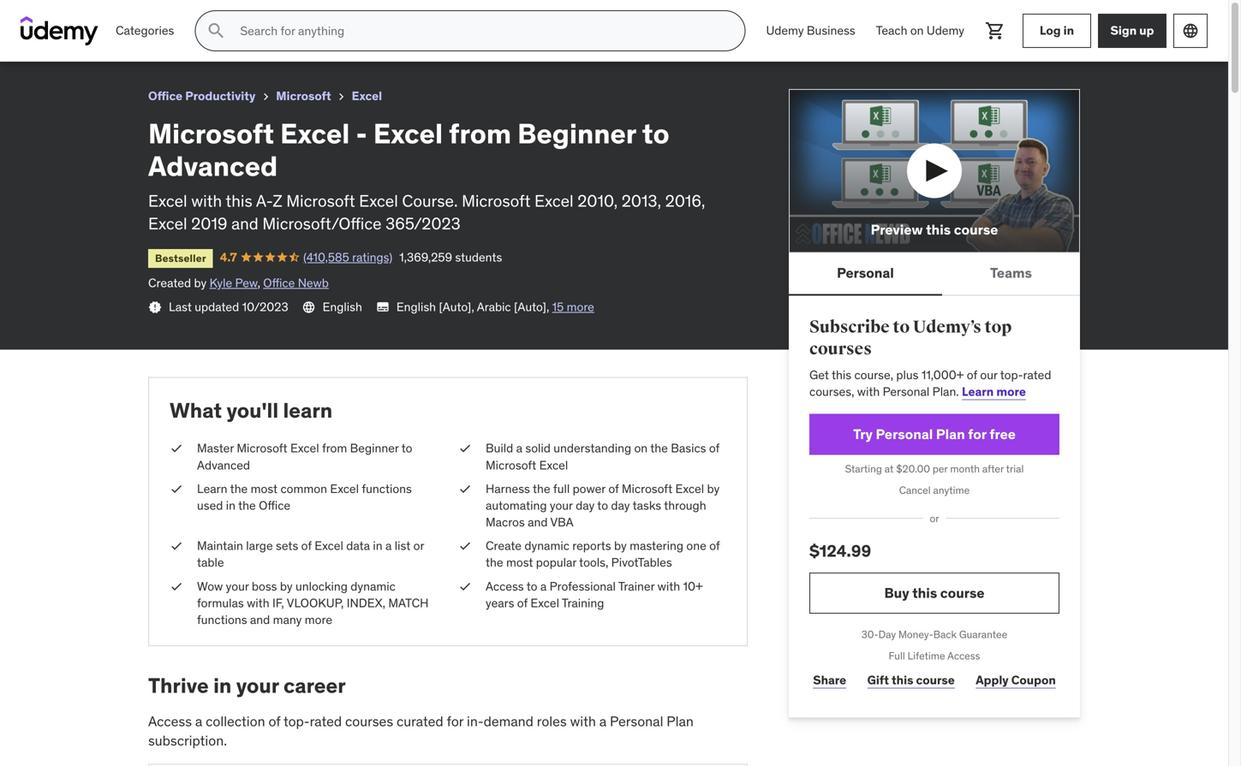 Task type: vqa. For each thing, say whether or not it's contained in the screenshot.
BESTSELLER to the right
yes



Task type: describe. For each thing, give the bounding box(es) containing it.
of inside maintain large sets of excel data in a list or table
[[301, 539, 312, 554]]

cancel
[[900, 484, 931, 497]]

1 vertical spatial office
[[263, 276, 295, 291]]

1 horizontal spatial on
[[911, 23, 924, 38]]

on inside build a solid understanding on the basics of microsoft excel
[[635, 441, 648, 456]]

by inside harness the full power of microsoft excel by automating your day to day tasks through macros and vba
[[707, 481, 720, 497]]

30-
[[862, 629, 879, 642]]

teams button
[[943, 253, 1081, 294]]

created by kyle pew , office newb
[[148, 276, 329, 291]]

0 horizontal spatial ,
[[258, 276, 260, 291]]

many
[[273, 613, 302, 628]]

xsmall image for create
[[458, 538, 472, 555]]

office inside learn the most common excel functions used in the office
[[259, 498, 291, 514]]

teach on udemy link
[[866, 10, 975, 51]]

- for microsoft excel - excel from beginner to advanced excel with this a-z microsoft excel course. microsoft excel 2010, 2013, 2016, excel 2019 and microsoft/office 365/2023
[[356, 116, 367, 151]]

udemy image
[[21, 16, 99, 45]]

thrive in your career
[[148, 674, 346, 699]]

preview this course button
[[789, 89, 1081, 253]]

xsmall image for harness
[[458, 481, 472, 498]]

choose a language image
[[1183, 22, 1200, 39]]

microsoft excel - excel from beginner to advanced
[[14, 7, 342, 25]]

this for buy
[[913, 585, 938, 602]]

preview this course
[[871, 221, 999, 239]]

data
[[346, 539, 370, 554]]

top- inside access a collection of top-rated courses curated for in-demand roles with a personal plan subscription.
[[284, 713, 310, 731]]

excel right microsoft 'link'
[[352, 88, 382, 104]]

up
[[1140, 23, 1155, 38]]

beginner for microsoft excel - excel from beginner to advanced excel with this a-z microsoft excel course. microsoft excel 2010, 2013, 2016, excel 2019 and microsoft/office 365/2023
[[518, 116, 636, 151]]

dynamic inside wow your boss by unlocking dynamic formulas with if, vlookup, index, match functions and many more
[[351, 579, 396, 595]]

money-
[[899, 629, 934, 642]]

2010,
[[578, 191, 618, 211]]

the down master
[[230, 481, 248, 497]]

full
[[889, 650, 906, 663]]

try
[[854, 426, 873, 444]]

courses,
[[810, 384, 855, 400]]

office inside 'link'
[[148, 88, 183, 104]]

sign up
[[1111, 23, 1155, 38]]

excel up created
[[148, 191, 187, 211]]

collection
[[206, 713, 265, 731]]

15 more button
[[552, 299, 595, 316]]

for inside access a collection of top-rated courses curated for in-demand roles with a personal plan subscription.
[[447, 713, 464, 731]]

0 vertical spatial (410,585 ratings)
[[123, 30, 212, 45]]

dynamic inside create dynamic reports by mastering one of the most popular tools, pivottables
[[525, 539, 570, 554]]

productivity
[[185, 88, 256, 104]]

with inside access a collection of top-rated courses curated for in-demand roles with a personal plan subscription.
[[570, 713, 596, 731]]

curated
[[397, 713, 444, 731]]

microsoft inside build a solid understanding on the basics of microsoft excel
[[486, 458, 537, 473]]

microsoft/office
[[263, 214, 382, 234]]

shopping cart with 0 items image
[[985, 21, 1006, 41]]

roles
[[537, 713, 567, 731]]

1 vertical spatial bestseller
[[155, 252, 206, 265]]

you'll
[[227, 398, 279, 424]]

trial
[[1007, 463, 1024, 476]]

0 vertical spatial bestseller
[[21, 32, 72, 45]]

the inside create dynamic reports by mastering one of the most popular tools, pivottables
[[486, 555, 504, 571]]

1 horizontal spatial students
[[455, 250, 502, 265]]

master
[[197, 441, 234, 456]]

rated inside access a collection of top-rated courses curated for in-demand roles with a personal plan subscription.
[[310, 713, 342, 731]]

this for preview
[[926, 221, 951, 239]]

maintain
[[197, 539, 243, 554]]

0 vertical spatial 4.7
[[85, 30, 103, 45]]

0 vertical spatial plan
[[937, 426, 966, 444]]

lifetime
[[908, 650, 946, 663]]

apply
[[976, 673, 1009, 688]]

of inside build a solid understanding on the basics of microsoft excel
[[709, 441, 720, 456]]

advanced inside master microsoft excel from beginner to advanced
[[197, 458, 250, 473]]

excel inside learn the most common excel functions used in the office
[[330, 481, 359, 497]]

rated inside get this course, plus 11,000+ of our top-rated courses, with personal plan.
[[1024, 368, 1052, 383]]

learn more
[[962, 384, 1026, 400]]

learn
[[283, 398, 333, 424]]

course for buy this course
[[941, 585, 985, 602]]

the right used
[[238, 498, 256, 514]]

by inside wow your boss by unlocking dynamic formulas with if, vlookup, index, match functions and many more
[[280, 579, 293, 595]]

demand
[[484, 713, 534, 731]]

preview
[[871, 221, 923, 239]]

advanced for microsoft excel - excel from beginner to advanced
[[277, 7, 342, 25]]

per
[[933, 463, 948, 476]]

reports
[[573, 539, 612, 554]]

vlookup,
[[287, 596, 344, 611]]

a up subscription.
[[195, 713, 203, 731]]

excel up 365/2023
[[359, 191, 398, 211]]

closed captions image
[[376, 300, 390, 314]]

table
[[197, 555, 224, 571]]

access to a professional trainer with 10+ years of excel training
[[486, 579, 703, 611]]

of inside harness the full power of microsoft excel by automating your day to day tasks through macros and vba
[[609, 481, 619, 497]]

common
[[281, 481, 327, 497]]

understanding
[[554, 441, 632, 456]]

large
[[246, 539, 273, 554]]

xsmall image for build a solid understanding on the basics of microsoft excel
[[458, 441, 472, 457]]

1 horizontal spatial 1,369,259
[[400, 250, 452, 265]]

build
[[486, 441, 514, 456]]

share
[[813, 673, 847, 688]]

10/2023
[[242, 299, 288, 315]]

courses inside subscribe to udemy's top courses
[[810, 339, 872, 360]]

popular
[[536, 555, 577, 571]]

excel inside harness the full power of microsoft excel by automating your day to day tasks through macros and vba
[[676, 481, 705, 497]]

course language image
[[302, 301, 316, 314]]

log in
[[1040, 23, 1075, 38]]

sign up link
[[1099, 14, 1167, 48]]

0 vertical spatial (410,585
[[123, 30, 169, 45]]

used
[[197, 498, 223, 514]]

excel inside build a solid understanding on the basics of microsoft excel
[[540, 458, 568, 473]]

and inside harness the full power of microsoft excel by automating your day to day tasks through macros and vba
[[528, 515, 548, 530]]

a inside build a solid understanding on the basics of microsoft excel
[[516, 441, 523, 456]]

categories
[[116, 23, 174, 38]]

what you'll learn
[[170, 398, 333, 424]]

try personal plan for free link
[[810, 415, 1060, 456]]

in inside learn the most common excel functions used in the office
[[226, 498, 236, 514]]

mastering
[[630, 539, 684, 554]]

this for get
[[832, 368, 852, 383]]

coupon
[[1012, 673, 1056, 688]]

macros
[[486, 515, 525, 530]]

of inside get this course, plus 11,000+ of our top-rated courses, with personal plan.
[[967, 368, 978, 383]]

last
[[169, 299, 192, 315]]

1 horizontal spatial 1,369,259 students
[[400, 250, 502, 265]]

beginner inside master microsoft excel from beginner to advanced
[[350, 441, 399, 456]]

from inside master microsoft excel from beginner to advanced
[[322, 441, 347, 456]]

a right roles
[[600, 713, 607, 731]]

your inside wow your boss by unlocking dynamic formulas with if, vlookup, index, match functions and many more
[[226, 579, 249, 595]]

[auto]
[[514, 299, 547, 315]]

udemy business link
[[756, 10, 866, 51]]

excel down microsoft 'link'
[[280, 116, 350, 151]]

day
[[879, 629, 896, 642]]

to inside microsoft excel - excel from beginner to advanced excel with this a-z microsoft excel course. microsoft excel 2010, 2013, 2016, excel 2019 and microsoft/office 365/2023
[[643, 116, 670, 151]]

boss
[[252, 579, 277, 595]]

vba
[[551, 515, 574, 530]]

a-
[[256, 191, 273, 211]]

the inside harness the full power of microsoft excel by automating your day to day tasks through macros and vba
[[533, 481, 551, 497]]

guarantee
[[960, 629, 1008, 642]]

excel down excel link
[[374, 116, 443, 151]]

365/2023
[[386, 214, 461, 234]]

1 horizontal spatial (410,585 ratings)
[[303, 250, 393, 265]]

most inside create dynamic reports by mastering one of the most popular tools, pivottables
[[506, 555, 533, 571]]

created
[[148, 276, 191, 291]]

english [auto], arabic [auto] , 15 more
[[397, 299, 595, 315]]

10+
[[683, 579, 703, 595]]

with inside get this course, plus 11,000+ of our top-rated courses, with personal plan.
[[858, 384, 880, 400]]

sets
[[276, 539, 298, 554]]

thrive
[[148, 674, 209, 699]]

with inside microsoft excel - excel from beginner to advanced excel with this a-z microsoft excel course. microsoft excel 2010, 2013, 2016, excel 2019 and microsoft/office 365/2023
[[191, 191, 222, 211]]

excel left 2019
[[148, 214, 187, 234]]

your inside thrive in your career element
[[236, 674, 279, 699]]

0 vertical spatial for
[[969, 426, 987, 444]]

plan.
[[933, 384, 959, 400]]

advanced for microsoft excel - excel from beginner to advanced excel with this a-z microsoft excel course. microsoft excel 2010, 2013, 2016, excel 2019 and microsoft/office 365/2023
[[148, 149, 278, 184]]

1 udemy from the left
[[767, 23, 804, 38]]

2 day from the left
[[611, 498, 630, 514]]

0 vertical spatial ratings)
[[171, 30, 212, 45]]

excel left submit search icon
[[126, 7, 161, 25]]

thrive in your career element
[[148, 674, 748, 767]]

free
[[990, 426, 1016, 444]]



Task type: locate. For each thing, give the bounding box(es) containing it.
courses down subscribe
[[810, 339, 872, 360]]

learn the most common excel functions used in the office
[[197, 481, 412, 514]]

master microsoft excel from beginner to advanced
[[197, 441, 413, 473]]

0 horizontal spatial dynamic
[[351, 579, 396, 595]]

0 horizontal spatial 4.7
[[85, 30, 103, 45]]

of inside access a collection of top-rated courses curated for in-demand roles with a personal plan subscription.
[[269, 713, 281, 731]]

access inside access a collection of top-rated courses curated for in-demand roles with a personal plan subscription.
[[148, 713, 192, 731]]

xsmall image left excel link
[[335, 90, 348, 104]]

functions inside wow your boss by unlocking dynamic formulas with if, vlookup, index, match functions and many more
[[197, 613, 247, 628]]

excel left data
[[315, 539, 344, 554]]

learn for learn more
[[962, 384, 994, 400]]

from
[[164, 7, 195, 25], [449, 116, 512, 151], [322, 441, 347, 456]]

office newb link
[[263, 276, 329, 291]]

full
[[554, 481, 570, 497]]

0 vertical spatial your
[[550, 498, 573, 514]]

the left basics
[[651, 441, 668, 456]]

of
[[967, 368, 978, 383], [709, 441, 720, 456], [609, 481, 619, 497], [301, 539, 312, 554], [710, 539, 720, 554], [517, 596, 528, 611], [269, 713, 281, 731]]

15
[[552, 299, 564, 315]]

to inside harness the full power of microsoft excel by automating your day to day tasks through macros and vba
[[598, 498, 608, 514]]

0 horizontal spatial rated
[[310, 713, 342, 731]]

a inside maintain large sets of excel data in a list or table
[[386, 539, 392, 554]]

top- right our
[[1001, 368, 1024, 383]]

buy this course button
[[810, 573, 1060, 615]]

from for microsoft excel - excel from beginner to advanced excel with this a-z microsoft excel course. microsoft excel 2010, 2013, 2016, excel 2019 and microsoft/office 365/2023
[[449, 116, 512, 151]]

1,369,259 up productivity
[[219, 30, 272, 45]]

advanced up microsoft 'link'
[[277, 7, 342, 25]]

top- down career
[[284, 713, 310, 731]]

for left free
[[969, 426, 987, 444]]

and
[[231, 214, 259, 234], [528, 515, 548, 530], [250, 613, 270, 628]]

updated
[[195, 299, 239, 315]]

0 horizontal spatial most
[[251, 481, 278, 497]]

categories button
[[105, 10, 185, 51]]

a
[[516, 441, 523, 456], [386, 539, 392, 554], [541, 579, 547, 595], [195, 713, 203, 731], [600, 713, 607, 731]]

plan inside access a collection of top-rated courses curated for in-demand roles with a personal plan subscription.
[[667, 713, 694, 731]]

0 horizontal spatial ratings)
[[171, 30, 212, 45]]

for left 'in-' at the left of page
[[447, 713, 464, 731]]

udemy's
[[913, 317, 982, 338]]

0 vertical spatial rated
[[1024, 368, 1052, 383]]

excel down learn in the left bottom of the page
[[290, 441, 319, 456]]

0 vertical spatial 1,369,259 students
[[219, 30, 322, 45]]

0 vertical spatial office
[[148, 88, 183, 104]]

day down the power
[[576, 498, 595, 514]]

or inside maintain large sets of excel data in a list or table
[[414, 539, 424, 554]]

in inside thrive in your career element
[[213, 674, 232, 699]]

z
[[273, 191, 283, 211]]

subscribe to udemy's top courses
[[810, 317, 1012, 360]]

of inside access to a professional trainer with 10+ years of excel training
[[517, 596, 528, 611]]

2 vertical spatial access
[[148, 713, 192, 731]]

, left 15
[[547, 299, 550, 315]]

1 horizontal spatial most
[[506, 555, 533, 571]]

to inside access to a professional trainer with 10+ years of excel training
[[527, 579, 538, 595]]

automating
[[486, 498, 547, 514]]

with left 10+
[[658, 579, 681, 595]]

and inside microsoft excel - excel from beginner to advanced excel with this a-z microsoft excel course. microsoft excel 2010, 2013, 2016, excel 2019 and microsoft/office 365/2023
[[231, 214, 259, 234]]

(410,585 up "newb"
[[303, 250, 349, 265]]

0 vertical spatial functions
[[362, 481, 412, 497]]

this inside get this course, plus 11,000+ of our top-rated courses, with personal plan.
[[832, 368, 852, 383]]

of left our
[[967, 368, 978, 383]]

2 vertical spatial from
[[322, 441, 347, 456]]

0 horizontal spatial courses
[[345, 713, 393, 731]]

1 vertical spatial rated
[[310, 713, 342, 731]]

most down create
[[506, 555, 533, 571]]

2 horizontal spatial access
[[948, 650, 981, 663]]

in-
[[467, 713, 484, 731]]

gift this course link
[[864, 664, 959, 698]]

personal down plus
[[883, 384, 930, 400]]

0 vertical spatial 1,369,259
[[219, 30, 272, 45]]

1 day from the left
[[576, 498, 595, 514]]

your
[[550, 498, 573, 514], [226, 579, 249, 595], [236, 674, 279, 699]]

2 horizontal spatial beginner
[[518, 116, 636, 151]]

beginner up 2010,
[[518, 116, 636, 151]]

of right one
[[710, 539, 720, 554]]

functions up 'list'
[[362, 481, 412, 497]]

excel inside access to a professional trainer with 10+ years of excel training
[[531, 596, 560, 611]]

ratings) up closed captions icon
[[352, 250, 393, 265]]

submit search image
[[206, 21, 227, 41]]

kyle
[[210, 276, 232, 291]]

1 vertical spatial 1,369,259 students
[[400, 250, 502, 265]]

by inside create dynamic reports by mastering one of the most popular tools, pivottables
[[614, 539, 627, 554]]

1 vertical spatial -
[[356, 116, 367, 151]]

more inside wow your boss by unlocking dynamic formulas with if, vlookup, index, match functions and many more
[[305, 613, 333, 628]]

harness the full power of microsoft excel by automating your day to day tasks through macros and vba
[[486, 481, 720, 530]]

learn for learn the most common excel functions used in the office
[[197, 481, 228, 497]]

beginner inside microsoft excel - excel from beginner to advanced excel with this a-z microsoft excel course. microsoft excel 2010, 2013, 2016, excel 2019 and microsoft/office 365/2023
[[518, 116, 636, 151]]

1 vertical spatial more
[[997, 384, 1026, 400]]

excel inside master microsoft excel from beginner to advanced
[[290, 441, 319, 456]]

ratings)
[[171, 30, 212, 45], [352, 250, 393, 265]]

pew
[[235, 276, 258, 291]]

dynamic up 'popular'
[[525, 539, 570, 554]]

1 horizontal spatial more
[[567, 299, 595, 315]]

plus
[[897, 368, 919, 383]]

1 vertical spatial courses
[[345, 713, 393, 731]]

of right basics
[[709, 441, 720, 456]]

of inside create dynamic reports by mastering one of the most popular tools, pivottables
[[710, 539, 720, 554]]

sign
[[1111, 23, 1137, 38]]

functions inside learn the most common excel functions used in the office
[[362, 481, 412, 497]]

udemy left shopping cart with 0 items 'image'
[[927, 23, 965, 38]]

1 vertical spatial ratings)
[[352, 250, 393, 265]]

1 vertical spatial most
[[506, 555, 533, 571]]

or
[[930, 512, 940, 526], [414, 539, 424, 554]]

1 vertical spatial on
[[635, 441, 648, 456]]

0 horizontal spatial day
[[576, 498, 595, 514]]

try personal plan for free
[[854, 426, 1016, 444]]

personal down preview
[[837, 264, 895, 282]]

personal right roles
[[610, 713, 664, 731]]

of right years
[[517, 596, 528, 611]]

0 horizontal spatial or
[[414, 539, 424, 554]]

0 vertical spatial or
[[930, 512, 940, 526]]

0 horizontal spatial beginner
[[198, 7, 258, 25]]

course inside preview this course button
[[954, 221, 999, 239]]

access inside 30-day money-back guarantee full lifetime access
[[948, 650, 981, 663]]

2 english from the left
[[397, 299, 436, 315]]

newb
[[298, 276, 329, 291]]

1,369,259
[[219, 30, 272, 45], [400, 250, 452, 265]]

1 horizontal spatial (410,585
[[303, 250, 349, 265]]

(410,585 ratings) down microsoft excel - excel from beginner to advanced
[[123, 30, 212, 45]]

0 vertical spatial most
[[251, 481, 278, 497]]

2 udemy from the left
[[927, 23, 965, 38]]

anytime
[[934, 484, 970, 497]]

for
[[969, 426, 987, 444], [447, 713, 464, 731]]

2 vertical spatial advanced
[[197, 458, 250, 473]]

0 vertical spatial on
[[911, 23, 924, 38]]

1 vertical spatial advanced
[[148, 149, 278, 184]]

month
[[951, 463, 980, 476]]

udemy left business
[[767, 23, 804, 38]]

in right used
[[226, 498, 236, 514]]

with down boss
[[247, 596, 270, 611]]

0 horizontal spatial students
[[275, 30, 322, 45]]

course for gift this course
[[917, 673, 955, 688]]

your down full on the bottom
[[550, 498, 573, 514]]

1 horizontal spatial courses
[[810, 339, 872, 360]]

office down common
[[259, 498, 291, 514]]

1 horizontal spatial day
[[611, 498, 630, 514]]

1 horizontal spatial for
[[969, 426, 987, 444]]

access for access to a professional trainer with 10+ years of excel training
[[486, 579, 524, 595]]

courses left curated
[[345, 713, 393, 731]]

0 vertical spatial from
[[164, 7, 195, 25]]

advanced inside microsoft excel - excel from beginner to advanced excel with this a-z microsoft excel course. microsoft excel 2010, 2013, 2016, excel 2019 and microsoft/office 365/2023
[[148, 149, 278, 184]]

a left 'list'
[[386, 539, 392, 554]]

your up collection
[[236, 674, 279, 699]]

0 horizontal spatial from
[[164, 7, 195, 25]]

beginner up learn the most common excel functions used in the office
[[350, 441, 399, 456]]

-
[[118, 7, 123, 25], [356, 116, 367, 151]]

2 horizontal spatial from
[[449, 116, 512, 151]]

learn up used
[[197, 481, 228, 497]]

get this course, plus 11,000+ of our top-rated courses, with personal plan.
[[810, 368, 1052, 400]]

0 horizontal spatial more
[[305, 613, 333, 628]]

teach
[[876, 23, 908, 38]]

this up courses,
[[832, 368, 852, 383]]

from for microsoft excel - excel from beginner to advanced
[[164, 7, 195, 25]]

english right closed captions icon
[[397, 299, 436, 315]]

back
[[934, 629, 957, 642]]

xsmall image left master
[[170, 441, 183, 457]]

1 horizontal spatial ,
[[547, 299, 550, 315]]

- for microsoft excel - excel from beginner to advanced
[[118, 7, 123, 25]]

advanced down master
[[197, 458, 250, 473]]

functions down formulas
[[197, 613, 247, 628]]

to inside subscribe to udemy's top courses
[[893, 317, 910, 338]]

starting at $20.00 per month after trial cancel anytime
[[845, 463, 1024, 497]]

1 horizontal spatial learn
[[962, 384, 994, 400]]

1 vertical spatial top-
[[284, 713, 310, 731]]

1 vertical spatial 4.7
[[220, 250, 237, 265]]

- right udemy image
[[118, 7, 123, 25]]

course down lifetime
[[917, 673, 955, 688]]

0 horizontal spatial functions
[[197, 613, 247, 628]]

xsmall image
[[148, 301, 162, 314], [170, 481, 183, 498], [458, 481, 472, 498], [458, 538, 472, 555], [458, 579, 472, 596]]

and left many
[[250, 613, 270, 628]]

create dynamic reports by mastering one of the most popular tools, pivottables
[[486, 539, 720, 571]]

course,
[[855, 368, 894, 383]]

gift this course
[[868, 673, 955, 688]]

2 vertical spatial and
[[250, 613, 270, 628]]

subscription.
[[148, 733, 227, 750]]

2019
[[191, 214, 228, 234]]

1 english from the left
[[323, 299, 362, 315]]

1 horizontal spatial functions
[[362, 481, 412, 497]]

learn more link
[[962, 384, 1026, 400]]

1 horizontal spatial udemy
[[927, 23, 965, 38]]

xsmall image left the wow
[[170, 579, 183, 596]]

unlocking
[[296, 579, 348, 595]]

of right sets
[[301, 539, 312, 554]]

1 vertical spatial (410,585
[[303, 250, 349, 265]]

with inside wow your boss by unlocking dynamic formulas with if, vlookup, index, match functions and many more
[[247, 596, 270, 611]]

0 vertical spatial and
[[231, 214, 259, 234]]

personal inside get this course, plus 11,000+ of our top-rated courses, with personal plan.
[[883, 384, 930, 400]]

english for english [auto], arabic [auto] , 15 more
[[397, 299, 436, 315]]

1 vertical spatial from
[[449, 116, 512, 151]]

training
[[562, 596, 604, 611]]

top- inside get this course, plus 11,000+ of our top-rated courses, with personal plan.
[[1001, 368, 1024, 383]]

0 vertical spatial courses
[[810, 339, 872, 360]]

with down course,
[[858, 384, 880, 400]]

harness
[[486, 481, 530, 497]]

1 horizontal spatial rated
[[1024, 368, 1052, 383]]

starting
[[845, 463, 883, 476]]

0 vertical spatial learn
[[962, 384, 994, 400]]

access up years
[[486, 579, 524, 595]]

0 horizontal spatial english
[[323, 299, 362, 315]]

2 vertical spatial office
[[259, 498, 291, 514]]

advanced up 2019
[[148, 149, 278, 184]]

access inside access to a professional trainer with 10+ years of excel training
[[486, 579, 524, 595]]

2016,
[[666, 191, 706, 211]]

course inside gift this course link
[[917, 673, 955, 688]]

,
[[258, 276, 260, 291], [547, 299, 550, 315]]

0 horizontal spatial learn
[[197, 481, 228, 497]]

xsmall image for learn
[[170, 481, 183, 498]]

xsmall image for access
[[458, 579, 472, 596]]

log
[[1040, 23, 1061, 38]]

and down a-
[[231, 214, 259, 234]]

on right teach
[[911, 23, 924, 38]]

course inside buy this course button
[[941, 585, 985, 602]]

1 horizontal spatial 4.7
[[220, 250, 237, 265]]

$20.00
[[897, 463, 931, 476]]

xsmall image for last
[[148, 301, 162, 314]]

1 vertical spatial 1,369,259
[[400, 250, 452, 265]]

learn inside learn the most common excel functions used in the office
[[197, 481, 228, 497]]

1 horizontal spatial top-
[[1001, 368, 1024, 383]]

the
[[651, 441, 668, 456], [230, 481, 248, 497], [533, 481, 551, 497], [238, 498, 256, 514], [486, 555, 504, 571]]

1 horizontal spatial -
[[356, 116, 367, 151]]

get
[[810, 368, 829, 383]]

excel left training
[[531, 596, 560, 611]]

Search for anything text field
[[237, 16, 725, 45]]

0 horizontal spatial -
[[118, 7, 123, 25]]

with up 2019
[[191, 191, 222, 211]]

, up 10/2023
[[258, 276, 260, 291]]

0 horizontal spatial bestseller
[[21, 32, 72, 45]]

microsoft
[[14, 7, 77, 25], [276, 88, 331, 104], [148, 116, 274, 151], [286, 191, 355, 211], [462, 191, 531, 211], [237, 441, 288, 456], [486, 458, 537, 473], [622, 481, 673, 497]]

with inside access to a professional trainer with 10+ years of excel training
[[658, 579, 681, 595]]

2 vertical spatial your
[[236, 674, 279, 699]]

your inside harness the full power of microsoft excel by automating your day to day tasks through macros and vba
[[550, 498, 573, 514]]

this left a-
[[226, 191, 253, 211]]

in right data
[[373, 539, 383, 554]]

gift
[[868, 673, 889, 688]]

courses inside access a collection of top-rated courses curated for in-demand roles with a personal plan subscription.
[[345, 713, 393, 731]]

from inside microsoft excel - excel from beginner to advanced excel with this a-z microsoft excel course. microsoft excel 2010, 2013, 2016, excel 2019 and microsoft/office 365/2023
[[449, 116, 512, 151]]

this right preview
[[926, 221, 951, 239]]

subscribe
[[810, 317, 890, 338]]

beginner for microsoft excel - excel from beginner to advanced
[[198, 7, 258, 25]]

and inside wow your boss by unlocking dynamic formulas with if, vlookup, index, match functions and many more
[[250, 613, 270, 628]]

in inside maintain large sets of excel data in a list or table
[[373, 539, 383, 554]]

course for preview this course
[[954, 221, 999, 239]]

2 vertical spatial more
[[305, 613, 333, 628]]

0 vertical spatial top-
[[1001, 368, 1024, 383]]

xsmall image
[[259, 90, 273, 104], [335, 90, 348, 104], [170, 441, 183, 457], [458, 441, 472, 457], [170, 538, 183, 555], [170, 579, 183, 596]]

2 vertical spatial beginner
[[350, 441, 399, 456]]

0 vertical spatial dynamic
[[525, 539, 570, 554]]

(410,585
[[123, 30, 169, 45], [303, 250, 349, 265]]

11,000+
[[922, 368, 964, 383]]

- inside microsoft excel - excel from beginner to advanced excel with this a-z microsoft excel course. microsoft excel 2010, 2013, 2016, excel 2019 and microsoft/office 365/2023
[[356, 116, 367, 151]]

students up microsoft 'link'
[[275, 30, 322, 45]]

advanced
[[277, 7, 342, 25], [148, 149, 278, 184], [197, 458, 250, 473]]

in inside log in link
[[1064, 23, 1075, 38]]

2013,
[[622, 191, 662, 211]]

xsmall image left maintain
[[170, 538, 183, 555]]

0 horizontal spatial 1,369,259
[[219, 30, 272, 45]]

0 horizontal spatial 1,369,259 students
[[219, 30, 322, 45]]

excel left the categories
[[80, 7, 115, 25]]

more right 15
[[567, 299, 595, 315]]

personal inside personal button
[[837, 264, 895, 282]]

1 vertical spatial functions
[[197, 613, 247, 628]]

english
[[323, 299, 362, 315], [397, 299, 436, 315]]

1 horizontal spatial access
[[486, 579, 524, 595]]

through
[[664, 498, 707, 514]]

rated down career
[[310, 713, 342, 731]]

xsmall image for maintain large sets of excel data in a list or table
[[170, 538, 183, 555]]

0 horizontal spatial for
[[447, 713, 464, 731]]

1,369,259 students up microsoft 'link'
[[219, 30, 322, 45]]

1 horizontal spatial english
[[397, 299, 436, 315]]

at
[[885, 463, 894, 476]]

bestseller
[[21, 32, 72, 45], [155, 252, 206, 265]]

more down our
[[997, 384, 1026, 400]]

the inside build a solid understanding on the basics of microsoft excel
[[651, 441, 668, 456]]

personal inside access a collection of top-rated courses curated for in-demand roles with a personal plan subscription.
[[610, 713, 664, 731]]

[auto], arabic
[[439, 299, 511, 315]]

index,
[[347, 596, 386, 611]]

excel up through
[[676, 481, 705, 497]]

tab list containing personal
[[789, 253, 1081, 296]]

1 horizontal spatial or
[[930, 512, 940, 526]]

students
[[275, 30, 322, 45], [455, 250, 502, 265]]

dynamic up index,
[[351, 579, 396, 595]]

from down learn in the left bottom of the page
[[322, 441, 347, 456]]

tab list
[[789, 253, 1081, 296]]

1 vertical spatial your
[[226, 579, 249, 595]]

xsmall image left microsoft 'link'
[[259, 90, 273, 104]]

last updated 10/2023
[[169, 299, 288, 315]]

english for english
[[323, 299, 362, 315]]

in right 'log'
[[1064, 23, 1075, 38]]

office left productivity
[[148, 88, 183, 104]]

1,369,259 students down 365/2023
[[400, 250, 502, 265]]

personal up $20.00
[[876, 426, 933, 444]]

2 horizontal spatial more
[[997, 384, 1026, 400]]

0 vertical spatial -
[[118, 7, 123, 25]]

the left full on the bottom
[[533, 481, 551, 497]]

personal inside try personal plan for free link
[[876, 426, 933, 444]]

excel inside maintain large sets of excel data in a list or table
[[315, 539, 344, 554]]

0 vertical spatial beginner
[[198, 7, 258, 25]]

$124.99
[[810, 541, 872, 562]]

excel down solid
[[540, 458, 568, 473]]

most left common
[[251, 481, 278, 497]]

or down anytime
[[930, 512, 940, 526]]

1 horizontal spatial ratings)
[[352, 250, 393, 265]]

to inside master microsoft excel from beginner to advanced
[[402, 441, 413, 456]]

excel right common
[[330, 481, 359, 497]]

1 vertical spatial students
[[455, 250, 502, 265]]

microsoft inside master microsoft excel from beginner to advanced
[[237, 441, 288, 456]]

this right "buy"
[[913, 585, 938, 602]]

english right course language image
[[323, 299, 362, 315]]

1 vertical spatial access
[[948, 650, 981, 663]]

1 vertical spatial ,
[[547, 299, 550, 315]]

from left submit search icon
[[164, 7, 195, 25]]

course up 'back' on the right bottom of the page
[[941, 585, 985, 602]]

xsmall image for wow your boss by unlocking dynamic formulas with if, vlookup, index, match functions and many more
[[170, 579, 183, 596]]

years
[[486, 596, 515, 611]]

0 vertical spatial access
[[486, 579, 524, 595]]

in up collection
[[213, 674, 232, 699]]

1 horizontal spatial from
[[322, 441, 347, 456]]

course up 'teams'
[[954, 221, 999, 239]]

teach on udemy
[[876, 23, 965, 38]]

a inside access to a professional trainer with 10+ years of excel training
[[541, 579, 547, 595]]

access up subscription.
[[148, 713, 192, 731]]

build a solid understanding on the basics of microsoft excel
[[486, 441, 720, 473]]

2 vertical spatial course
[[917, 673, 955, 688]]

xsmall image for master microsoft excel from beginner to advanced
[[170, 441, 183, 457]]

1 horizontal spatial dynamic
[[525, 539, 570, 554]]

buy
[[885, 585, 910, 602]]

access for access a collection of top-rated courses curated for in-demand roles with a personal plan subscription.
[[148, 713, 192, 731]]

excel left 2010,
[[535, 191, 574, 211]]

basics
[[671, 441, 707, 456]]

most inside learn the most common excel functions used in the office
[[251, 481, 278, 497]]

this for gift
[[892, 673, 914, 688]]

students up [auto], arabic
[[455, 250, 502, 265]]

(410,585 down microsoft excel - excel from beginner to advanced
[[123, 30, 169, 45]]

this inside microsoft excel - excel from beginner to advanced excel with this a-z microsoft excel course. microsoft excel 2010, 2013, 2016, excel 2019 and microsoft/office 365/2023
[[226, 191, 253, 211]]

of right collection
[[269, 713, 281, 731]]

microsoft inside harness the full power of microsoft excel by automating your day to day tasks through macros and vba
[[622, 481, 673, 497]]

0 horizontal spatial (410,585
[[123, 30, 169, 45]]

one
[[687, 539, 707, 554]]

our
[[981, 368, 998, 383]]

the down create
[[486, 555, 504, 571]]

this right gift
[[892, 673, 914, 688]]

access a collection of top-rated courses curated for in-demand roles with a personal plan subscription.
[[148, 713, 694, 750]]

0 vertical spatial course
[[954, 221, 999, 239]]

on left basics
[[635, 441, 648, 456]]

tools,
[[579, 555, 609, 571]]

1 vertical spatial course
[[941, 585, 985, 602]]



